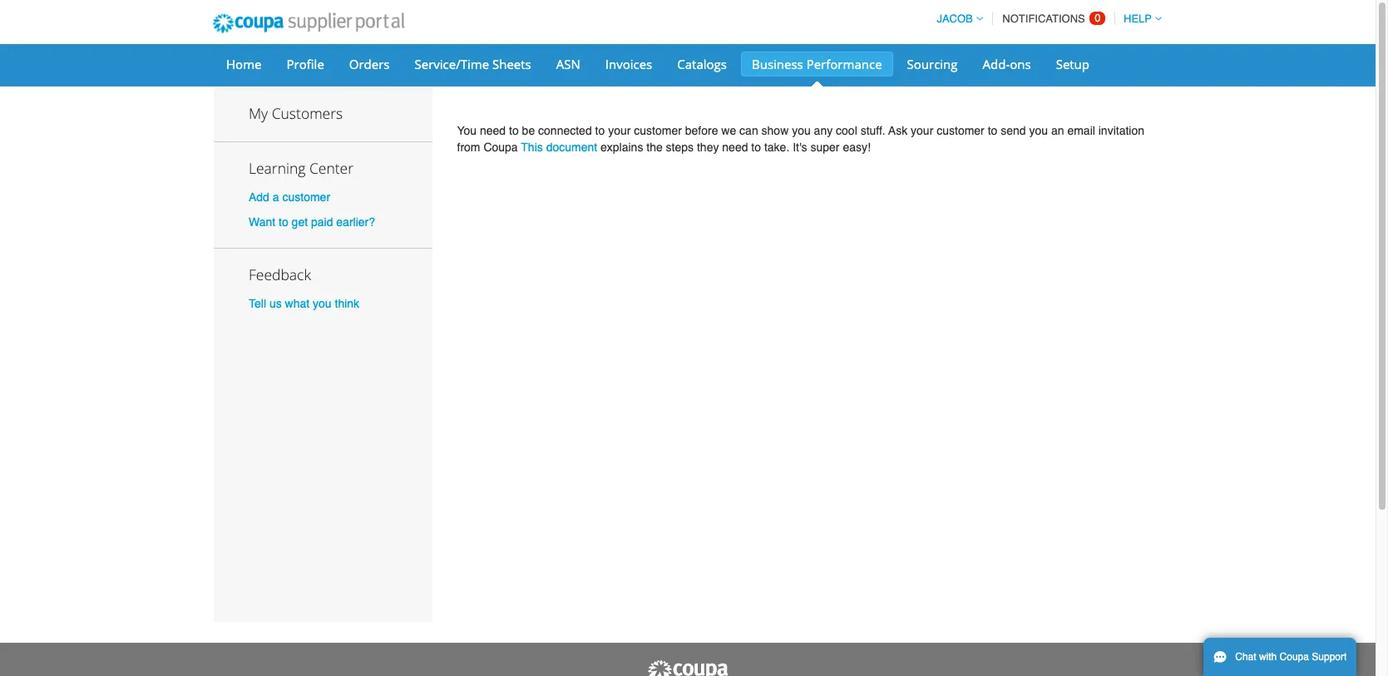 Task type: locate. For each thing, give the bounding box(es) containing it.
1 horizontal spatial coupa supplier portal image
[[647, 660, 730, 677]]

jacob
[[937, 12, 973, 25]]

think
[[335, 297, 360, 310]]

you
[[792, 124, 811, 137], [1030, 124, 1049, 137], [313, 297, 332, 310]]

need down we
[[723, 141, 749, 154]]

to left send on the right of page
[[988, 124, 998, 137]]

support
[[1313, 652, 1348, 663]]

asn
[[557, 56, 581, 72]]

asn link
[[546, 52, 592, 77]]

paid
[[311, 215, 333, 229]]

invitation
[[1099, 124, 1145, 137]]

from
[[457, 141, 481, 154]]

cool
[[836, 124, 858, 137]]

want to get paid earlier? link
[[249, 215, 375, 229]]

us
[[270, 297, 282, 310]]

sourcing
[[908, 56, 958, 72]]

2 horizontal spatial you
[[1030, 124, 1049, 137]]

coupa
[[484, 141, 518, 154], [1280, 652, 1310, 663]]

home link
[[216, 52, 273, 77]]

customer up want to get paid earlier?
[[283, 191, 330, 204]]

this
[[521, 141, 543, 154]]

1 vertical spatial coupa supplier portal image
[[647, 660, 730, 677]]

you need to be connected to your customer before we can show you any cool stuff.  ask your customer to send you an email invitation from coupa
[[457, 124, 1145, 154]]

your up explains
[[608, 124, 631, 137]]

connected
[[539, 124, 592, 137]]

setup
[[1057, 56, 1090, 72]]

steps
[[666, 141, 694, 154]]

to down can
[[752, 141, 762, 154]]

my customers
[[249, 103, 343, 123]]

send
[[1001, 124, 1027, 137]]

coupa inside you need to be connected to your customer before we can show you any cool stuff.  ask your customer to send you an email invitation from coupa
[[484, 141, 518, 154]]

need right the you
[[480, 124, 506, 137]]

want
[[249, 215, 276, 229]]

0 horizontal spatial coupa
[[484, 141, 518, 154]]

navigation
[[930, 2, 1163, 35]]

1 vertical spatial need
[[723, 141, 749, 154]]

invoices link
[[595, 52, 664, 77]]

help
[[1124, 12, 1153, 25]]

navigation containing notifications 0
[[930, 2, 1163, 35]]

business performance link
[[741, 52, 893, 77]]

ask
[[889, 124, 908, 137]]

you inside "tell us what you think" button
[[313, 297, 332, 310]]

setup link
[[1046, 52, 1101, 77]]

add-ons link
[[972, 52, 1043, 77]]

a
[[273, 191, 279, 204]]

1 horizontal spatial coupa
[[1280, 652, 1310, 663]]

your right ask
[[911, 124, 934, 137]]

profile
[[287, 56, 324, 72]]

0 horizontal spatial need
[[480, 124, 506, 137]]

0 vertical spatial coupa
[[484, 141, 518, 154]]

tell
[[249, 297, 266, 310]]

we
[[722, 124, 737, 137]]

0 horizontal spatial your
[[608, 124, 631, 137]]

chat with coupa support
[[1236, 652, 1348, 663]]

to
[[509, 124, 519, 137], [596, 124, 605, 137], [988, 124, 998, 137], [752, 141, 762, 154], [279, 215, 289, 229]]

with
[[1260, 652, 1278, 663]]

to left be
[[509, 124, 519, 137]]

need
[[480, 124, 506, 137], [723, 141, 749, 154]]

0
[[1095, 12, 1101, 24]]

add a customer link
[[249, 191, 330, 204]]

1 horizontal spatial need
[[723, 141, 749, 154]]

chat with coupa support button
[[1204, 638, 1358, 677]]

add
[[249, 191, 270, 204]]

coupa left this
[[484, 141, 518, 154]]

take.
[[765, 141, 790, 154]]

you up it's
[[792, 124, 811, 137]]

customer up the
[[634, 124, 682, 137]]

orders link
[[339, 52, 401, 77]]

0 vertical spatial coupa supplier portal image
[[201, 2, 416, 44]]

can
[[740, 124, 759, 137]]

notifications 0
[[1003, 12, 1101, 25]]

coupa right with
[[1280, 652, 1310, 663]]

you left an
[[1030, 124, 1049, 137]]

you left think
[[313, 297, 332, 310]]

profile link
[[276, 52, 335, 77]]

chat
[[1236, 652, 1257, 663]]

before
[[686, 124, 719, 137]]

get
[[292, 215, 308, 229]]

coupa supplier portal image
[[201, 2, 416, 44], [647, 660, 730, 677]]

1 horizontal spatial customer
[[634, 124, 682, 137]]

customer left send on the right of page
[[937, 124, 985, 137]]

your
[[608, 124, 631, 137], [911, 124, 934, 137]]

orders
[[349, 56, 390, 72]]

to up explains
[[596, 124, 605, 137]]

service/time
[[415, 56, 489, 72]]

customer
[[634, 124, 682, 137], [937, 124, 985, 137], [283, 191, 330, 204]]

tell us what you think
[[249, 297, 360, 310]]

1 horizontal spatial you
[[792, 124, 811, 137]]

1 vertical spatial coupa
[[1280, 652, 1310, 663]]

0 horizontal spatial you
[[313, 297, 332, 310]]

learning center
[[249, 158, 354, 178]]

earlier?
[[336, 215, 375, 229]]

0 vertical spatial need
[[480, 124, 506, 137]]

1 horizontal spatial your
[[911, 124, 934, 137]]

service/time sheets link
[[404, 52, 542, 77]]



Task type: vqa. For each thing, say whether or not it's contained in the screenshot.
bottommost Sustainability
no



Task type: describe. For each thing, give the bounding box(es) containing it.
email
[[1068, 124, 1096, 137]]

show
[[762, 124, 789, 137]]

help link
[[1117, 12, 1163, 25]]

coupa inside button
[[1280, 652, 1310, 663]]

learning
[[249, 158, 306, 178]]

they
[[697, 141, 719, 154]]

center
[[310, 158, 354, 178]]

document
[[546, 141, 598, 154]]

this document link
[[521, 141, 598, 154]]

performance
[[807, 56, 883, 72]]

feedback
[[249, 264, 311, 284]]

home
[[226, 56, 262, 72]]

business
[[752, 56, 804, 72]]

0 horizontal spatial customer
[[283, 191, 330, 204]]

the
[[647, 141, 663, 154]]

ons
[[1011, 56, 1032, 72]]

explains
[[601, 141, 644, 154]]

tell us what you think button
[[249, 295, 360, 312]]

business performance
[[752, 56, 883, 72]]

1 your from the left
[[608, 124, 631, 137]]

any
[[814, 124, 833, 137]]

2 your from the left
[[911, 124, 934, 137]]

to left 'get'
[[279, 215, 289, 229]]

0 horizontal spatial coupa supplier portal image
[[201, 2, 416, 44]]

want to get paid earlier?
[[249, 215, 375, 229]]

my
[[249, 103, 268, 123]]

this document explains the steps they need to take. it's super easy!
[[521, 141, 871, 154]]

notifications
[[1003, 12, 1086, 25]]

jacob link
[[930, 12, 983, 25]]

add a customer
[[249, 191, 330, 204]]

catalogs
[[678, 56, 727, 72]]

sourcing link
[[897, 52, 969, 77]]

what
[[285, 297, 310, 310]]

be
[[522, 124, 535, 137]]

customers
[[272, 103, 343, 123]]

an
[[1052, 124, 1065, 137]]

need inside you need to be connected to your customer before we can show you any cool stuff.  ask your customer to send you an email invitation from coupa
[[480, 124, 506, 137]]

2 horizontal spatial customer
[[937, 124, 985, 137]]

you
[[457, 124, 477, 137]]

easy!
[[843, 141, 871, 154]]

add-ons
[[983, 56, 1032, 72]]

service/time sheets
[[415, 56, 532, 72]]

super
[[811, 141, 840, 154]]

stuff.
[[861, 124, 886, 137]]

catalogs link
[[667, 52, 738, 77]]

sheets
[[493, 56, 532, 72]]

it's
[[793, 141, 808, 154]]

add-
[[983, 56, 1011, 72]]

invoices
[[606, 56, 653, 72]]



